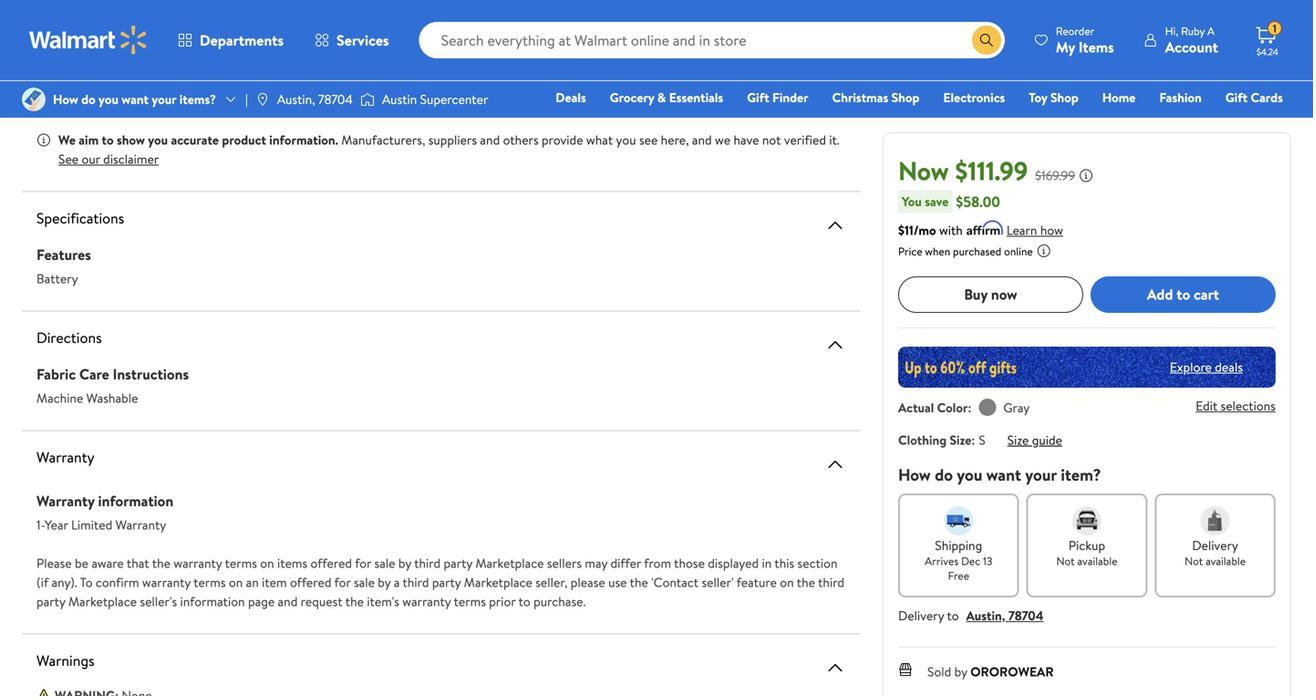 Task type: describe. For each thing, give the bounding box(es) containing it.
0 vertical spatial marketplace
[[476, 554, 544, 572]]

1 for 1 × user manual
[[58, 99, 63, 117]]

1 for 1 × women's classic heated vest
[[58, 8, 63, 25]]

0 vertical spatial party
[[444, 554, 473, 572]]

one debit link
[[1136, 113, 1214, 133]]

 image for how do you want your items?
[[22, 88, 46, 111]]

|
[[245, 90, 248, 108]]

gift cards link
[[1218, 88, 1292, 107]]

× for lithium-
[[66, 38, 73, 56]]

my
[[1056, 37, 1076, 57]]

instructions
[[113, 364, 189, 384]]

available for delivery
[[1206, 553, 1246, 569]]

displayed
[[708, 554, 759, 572]]

warnings
[[36, 651, 94, 671]]

1 for 1 × battery charger (input voltage: 100-240v)
[[58, 69, 63, 86]]

$111.99
[[956, 153, 1028, 188]]

100-
[[252, 69, 276, 86]]

0 horizontal spatial austin,
[[277, 90, 315, 108]]

others
[[503, 131, 539, 149]]

not for pickup
[[1057, 553, 1075, 569]]

× for user
[[66, 99, 73, 117]]

&
[[658, 88, 666, 106]]

seller,
[[536, 574, 568, 591]]

any).
[[52, 574, 77, 591]]

page
[[248, 593, 275, 611]]

1 vertical spatial sale
[[354, 574, 375, 591]]

selections
[[1221, 397, 1276, 415]]

1 horizontal spatial on
[[260, 554, 274, 572]]

departments button
[[162, 18, 299, 62]]

we aim to show you accurate product information. manufacturers, suppliers and others provide what you see here, and we have not verified it. see our disclaimer
[[58, 131, 840, 168]]

0 vertical spatial 78704
[[318, 90, 353, 108]]

gift finder
[[747, 88, 809, 106]]

size guide button
[[1008, 431, 1063, 449]]

free
[[949, 568, 970, 583]]

how do you want your items?
[[53, 90, 216, 108]]

now
[[992, 284, 1018, 304]]

christmas
[[833, 88, 889, 106]]

items
[[1079, 37, 1115, 57]]

you
[[902, 192, 922, 210]]

Walmart Site-Wide search field
[[419, 22, 1005, 58]]

one
[[1144, 114, 1171, 132]]

warnings image
[[825, 657, 847, 679]]

2 horizontal spatial by
[[955, 663, 968, 680]]

1 horizontal spatial and
[[480, 131, 500, 149]]

please be aware that the warranty terms on items offered for sale by third party marketplace sellers may differ from those displayed in this section (if any). to confirm warranty terms on an item offered for sale by a third party marketplace seller, please use the 'contact seller' feature on the third party marketplace seller's information page and request the item's warranty terms prior to purchase.
[[36, 554, 845, 611]]

to
[[80, 574, 93, 591]]

to inside we aim to show you accurate product information. manufacturers, suppliers and others provide what you see here, and we have not verified it. see our disclaimer
[[102, 131, 114, 149]]

0 horizontal spatial on
[[229, 574, 243, 591]]

1 × lithium-ion battery
[[58, 38, 184, 56]]

warranty for warranty information
[[36, 491, 95, 511]]

home
[[1103, 88, 1136, 106]]

0 vertical spatial sale
[[375, 554, 396, 572]]

registry link
[[1065, 113, 1128, 133]]

registry
[[1074, 114, 1120, 132]]

a
[[394, 574, 400, 591]]

1 vertical spatial offered
[[290, 574, 332, 591]]

$11/mo
[[899, 221, 937, 239]]

: for color
[[968, 398, 972, 416]]

women's
[[76, 8, 126, 25]]

now
[[899, 153, 950, 188]]

do for how do you want your items?
[[81, 90, 96, 108]]

the right that
[[152, 554, 171, 572]]

× for battery
[[66, 69, 73, 86]]

directions image
[[825, 334, 847, 356]]

want for items?
[[122, 90, 149, 108]]

affirm image
[[967, 220, 1003, 235]]

classic
[[129, 8, 167, 25]]

supercenter
[[420, 90, 488, 108]]

deals
[[556, 88, 586, 106]]

fashion link
[[1152, 88, 1211, 107]]

delivery for to
[[899, 606, 945, 624]]

(if
[[36, 574, 49, 591]]

delivery for not
[[1193, 536, 1239, 554]]

machine
[[36, 389, 83, 407]]

to inside button
[[1177, 284, 1191, 304]]

when
[[926, 243, 951, 259]]

add to cart button
[[1091, 276, 1276, 313]]

shipping arrives dec 13 free
[[925, 536, 993, 583]]

washable
[[86, 389, 138, 407]]

deals
[[1216, 358, 1244, 376]]

now $111.99
[[899, 153, 1028, 188]]

seller's
[[140, 593, 177, 611]]

0 vertical spatial terms
[[225, 554, 257, 572]]

ororowear
[[971, 663, 1054, 680]]

show
[[117, 131, 145, 149]]

features
[[36, 245, 91, 265]]

may
[[585, 554, 608, 572]]

one debit
[[1144, 114, 1206, 132]]

specifications image
[[825, 215, 847, 237]]

1 size from the left
[[950, 431, 972, 449]]

$4.24
[[1257, 46, 1279, 58]]

aim
[[79, 131, 99, 149]]

1 × battery charger (input voltage: 100-240v)
[[58, 69, 311, 86]]

2 vertical spatial marketplace
[[68, 593, 137, 611]]

the down section
[[797, 574, 816, 591]]

delivery to austin, 78704
[[899, 606, 1044, 624]]

0 vertical spatial warranty
[[174, 554, 222, 572]]

1 horizontal spatial austin,
[[967, 606, 1006, 624]]

how for how do you want your item?
[[899, 463, 931, 486]]

learn how button
[[1007, 221, 1064, 240]]

your for item?
[[1026, 463, 1057, 486]]

austin, 78704 button
[[967, 606, 1044, 624]]

walmart image
[[29, 26, 148, 55]]

manufacturers,
[[342, 131, 425, 149]]

1 vertical spatial for
[[334, 574, 351, 591]]

1 vertical spatial terms
[[194, 574, 226, 591]]

2 size from the left
[[1008, 431, 1030, 449]]

explore deals link
[[1163, 351, 1251, 383]]

charger
[[121, 69, 166, 86]]

departments
[[200, 30, 284, 50]]

guide
[[1033, 431, 1063, 449]]

edit
[[1196, 397, 1218, 415]]

1 for 1 × lithium-ion battery
[[58, 38, 63, 56]]

1 horizontal spatial 78704
[[1009, 606, 1044, 624]]

christmas shop link
[[824, 88, 928, 107]]

aware
[[92, 554, 124, 572]]

the left item's
[[346, 593, 364, 611]]

cards
[[1251, 88, 1284, 106]]

our
[[82, 150, 100, 168]]

intent image for delivery image
[[1201, 506, 1230, 535]]

home link
[[1095, 88, 1145, 107]]

(input
[[169, 69, 202, 86]]

intent image for pickup image
[[1073, 506, 1102, 535]]

actual color :
[[899, 398, 972, 416]]

warranty for warranty
[[36, 447, 95, 467]]

essentials
[[669, 88, 724, 106]]

please
[[571, 574, 606, 591]]

legal information image
[[1037, 243, 1052, 258]]

ion
[[122, 38, 140, 56]]

items
[[277, 554, 308, 572]]

hi, ruby a account
[[1166, 23, 1219, 57]]

user
[[76, 99, 102, 117]]

 image for austin, 78704
[[255, 92, 270, 107]]

$169.99
[[1036, 167, 1076, 184]]



Task type: vqa. For each thing, say whether or not it's contained in the screenshot.
the Home LINK to the bottom
no



Task type: locate. For each thing, give the bounding box(es) containing it.
: for size
[[972, 431, 976, 449]]

to inside please be aware that the warranty terms on items offered for sale by third party marketplace sellers may differ from those displayed in this section (if any). to confirm warranty terms on an item offered for sale by a third party marketplace seller, please use the 'contact seller' feature on the third party marketplace seller's information page and request the item's warranty terms prior to purchase.
[[519, 593, 531, 611]]

13
[[984, 553, 993, 569]]

2 available from the left
[[1206, 553, 1246, 569]]

2 vertical spatial warranty
[[116, 516, 166, 534]]

0 horizontal spatial shop
[[892, 88, 920, 106]]

0 vertical spatial do
[[81, 90, 96, 108]]

1 up walmart image
[[58, 8, 63, 25]]

3 × from the top
[[66, 69, 73, 86]]

0 horizontal spatial delivery
[[899, 606, 945, 624]]

 image left austin
[[360, 90, 375, 109]]

and left others
[[480, 131, 500, 149]]

by left a
[[378, 574, 391, 591]]

0 vertical spatial delivery
[[1193, 536, 1239, 554]]

1 horizontal spatial information
[[180, 593, 245, 611]]

: left the s
[[972, 431, 976, 449]]

: up clothing size : s
[[968, 398, 972, 416]]

0 vertical spatial how
[[53, 90, 78, 108]]

christmas shop
[[833, 88, 920, 106]]

how
[[1041, 221, 1064, 239]]

shop right christmas
[[892, 88, 920, 106]]

0 vertical spatial by
[[399, 554, 412, 572]]

your down 1 × battery charger (input voltage: 100-240v)
[[152, 90, 176, 108]]

1 horizontal spatial gift
[[1226, 88, 1248, 106]]

by up a
[[399, 554, 412, 572]]

shop for toy shop
[[1051, 88, 1079, 106]]

gift finder link
[[739, 88, 817, 107]]

size left guide
[[1008, 431, 1030, 449]]

1 available from the left
[[1078, 553, 1118, 569]]

how for how do you want your items?
[[53, 90, 78, 108]]

battery inside features battery
[[36, 270, 78, 288]]

2 vertical spatial warranty
[[403, 593, 451, 611]]

party
[[444, 554, 473, 572], [432, 574, 461, 591], [36, 593, 65, 611]]

differ
[[611, 554, 641, 572]]

0 horizontal spatial by
[[378, 574, 391, 591]]

1 vertical spatial warranty
[[36, 491, 95, 511]]

× left the user
[[66, 99, 73, 117]]

1 left lithium-
[[58, 38, 63, 56]]

battery right ion
[[143, 38, 184, 56]]

that
[[127, 554, 149, 572]]

0 vertical spatial your
[[152, 90, 176, 108]]

use
[[609, 574, 627, 591]]

× down walmart image
[[66, 69, 73, 86]]

delivery down arrives
[[899, 606, 945, 624]]

information
[[98, 491, 174, 511], [180, 593, 245, 611]]

to right the prior
[[519, 593, 531, 611]]

0 horizontal spatial 78704
[[318, 90, 353, 108]]

specifications
[[36, 208, 124, 228]]

items?
[[179, 90, 216, 108]]

to down free
[[947, 606, 959, 624]]

× up walmart image
[[66, 8, 73, 25]]

4 × from the top
[[66, 99, 73, 117]]

gift left cards at top
[[1226, 88, 1248, 106]]

add
[[1148, 284, 1174, 304]]

and down item
[[278, 593, 298, 611]]

1 horizontal spatial not
[[1185, 553, 1204, 569]]

1 × from the top
[[66, 8, 73, 25]]

how up we
[[53, 90, 78, 108]]

2 shop from the left
[[1051, 88, 1079, 106]]

not inside delivery not available
[[1185, 553, 1204, 569]]

item's
[[367, 593, 400, 611]]

1 left the user
[[58, 99, 63, 117]]

arrives
[[925, 553, 959, 569]]

gift left finder
[[747, 88, 770, 106]]

1 vertical spatial your
[[1026, 463, 1057, 486]]

you
[[99, 90, 119, 108], [148, 131, 168, 149], [616, 131, 636, 149], [957, 463, 983, 486]]

terms up an
[[225, 554, 257, 572]]

1 horizontal spatial size
[[1008, 431, 1030, 449]]

1 horizontal spatial shop
[[1051, 88, 1079, 106]]

hi,
[[1166, 23, 1179, 39]]

delivery inside delivery not available
[[1193, 536, 1239, 554]]

gift cards registry
[[1074, 88, 1284, 132]]

how
[[53, 90, 78, 108], [899, 463, 931, 486]]

not for delivery
[[1185, 553, 1204, 569]]

cart
[[1194, 284, 1220, 304]]

× left lithium-
[[66, 38, 73, 56]]

the right use
[[630, 574, 649, 591]]

on left an
[[229, 574, 243, 591]]

not
[[763, 131, 781, 149]]

2 horizontal spatial on
[[780, 574, 794, 591]]

2 horizontal spatial  image
[[360, 90, 375, 109]]

clothing size : s
[[899, 431, 986, 449]]

1 vertical spatial information
[[180, 593, 245, 611]]

battery down features
[[36, 270, 78, 288]]

×
[[66, 8, 73, 25], [66, 38, 73, 56], [66, 69, 73, 86], [66, 99, 73, 117]]

1 vertical spatial by
[[378, 574, 391, 591]]

explore
[[1170, 358, 1213, 376]]

reorder
[[1056, 23, 1095, 39]]

Search search field
[[419, 22, 1005, 58]]

warranty up warranty information
[[36, 447, 95, 467]]

0 horizontal spatial want
[[122, 90, 149, 108]]

vest
[[214, 8, 238, 25]]

× for women's
[[66, 8, 73, 25]]

not down intent image for delivery at the bottom right of the page
[[1185, 553, 1204, 569]]

want for item?
[[987, 463, 1022, 486]]

austin, down 240v)
[[277, 90, 315, 108]]

offered up "request"
[[290, 574, 332, 591]]

services
[[337, 30, 389, 50]]

sale
[[375, 554, 396, 572], [354, 574, 375, 591]]

on down this at right bottom
[[780, 574, 794, 591]]

1 vertical spatial party
[[432, 574, 461, 591]]

care
[[79, 364, 109, 384]]

on up item
[[260, 554, 274, 572]]

purchase.
[[534, 593, 586, 611]]

78704 up the ororowear
[[1009, 606, 1044, 624]]

1 horizontal spatial how
[[899, 463, 931, 486]]

by right sold
[[955, 663, 968, 680]]

1 vertical spatial marketplace
[[464, 574, 533, 591]]

to right aim
[[102, 131, 114, 149]]

do for how do you want your item?
[[935, 463, 953, 486]]

1 vertical spatial want
[[987, 463, 1022, 486]]

available inside pickup not available
[[1078, 553, 1118, 569]]

78704 up the information.
[[318, 90, 353, 108]]

and inside please be aware that the warranty terms on items offered for sale by third party marketplace sellers may differ from those displayed in this section (if any). to confirm warranty terms on an item offered for sale by a third party marketplace seller, please use the 'contact seller' feature on the third party marketplace seller's information page and request the item's warranty terms prior to purchase.
[[278, 593, 298, 611]]

request
[[301, 593, 343, 611]]

1 up $4.24
[[1274, 21, 1277, 36]]

1 horizontal spatial by
[[399, 554, 412, 572]]

sale up a
[[375, 554, 396, 572]]

warranty up year
[[36, 491, 95, 511]]

0 vertical spatial austin,
[[277, 90, 315, 108]]

and left we
[[692, 131, 712, 149]]

s
[[979, 431, 986, 449]]

to left cart
[[1177, 284, 1191, 304]]

1 horizontal spatial for
[[355, 554, 371, 572]]

0 horizontal spatial gift
[[747, 88, 770, 106]]

1 vertical spatial delivery
[[899, 606, 945, 624]]

for up item's
[[355, 554, 371, 572]]

warranty up that
[[116, 516, 166, 534]]

0 horizontal spatial how
[[53, 90, 78, 108]]

do down clothing size : s
[[935, 463, 953, 486]]

services button
[[299, 18, 405, 62]]

0 horizontal spatial your
[[152, 90, 176, 108]]

learn more about strikethrough prices image
[[1079, 168, 1094, 183]]

this
[[775, 554, 795, 572]]

information inside please be aware that the warranty terms on items offered for sale by third party marketplace sellers may differ from those displayed in this section (if any). to confirm warranty terms on an item offered for sale by a third party marketplace seller, please use the 'contact seller' feature on the third party marketplace seller's information page and request the item's warranty terms prior to purchase.
[[180, 593, 245, 611]]

gift for finder
[[747, 88, 770, 106]]

year
[[45, 516, 68, 534]]

prior
[[489, 593, 516, 611]]

1 horizontal spatial available
[[1206, 553, 1246, 569]]

warning image
[[36, 688, 51, 696]]

0 vertical spatial offered
[[311, 554, 352, 572]]

gift inside gift cards registry
[[1226, 88, 1248, 106]]

1 gift from the left
[[747, 88, 770, 106]]

disclaimer
[[103, 150, 159, 168]]

on
[[260, 554, 274, 572], [229, 574, 243, 591], [780, 574, 794, 591]]

2 vertical spatial terms
[[454, 593, 486, 611]]

0 vertical spatial battery
[[143, 38, 184, 56]]

warranty
[[36, 447, 95, 467], [36, 491, 95, 511], [116, 516, 166, 534]]

toy shop link
[[1021, 88, 1087, 107]]

see
[[640, 131, 658, 149]]

2 not from the left
[[1185, 553, 1204, 569]]

delivery
[[1193, 536, 1239, 554], [899, 606, 945, 624]]

pickup
[[1069, 536, 1106, 554]]

battery
[[143, 38, 184, 56], [76, 69, 118, 86], [36, 270, 78, 288]]

2 vertical spatial battery
[[36, 270, 78, 288]]

2 gift from the left
[[1226, 88, 1248, 106]]

information left page
[[180, 593, 245, 611]]

battery down lithium-
[[76, 69, 118, 86]]

how do you want your item?
[[899, 463, 1102, 486]]

for up "request"
[[334, 574, 351, 591]]

1 × women's classic heated vest
[[58, 8, 238, 25]]

0 horizontal spatial and
[[278, 593, 298, 611]]

information.
[[269, 131, 338, 149]]

grocery
[[610, 88, 655, 106]]

1 not from the left
[[1057, 553, 1075, 569]]

terms left an
[[194, 574, 226, 591]]

item
[[262, 574, 287, 591]]

2 vertical spatial by
[[955, 663, 968, 680]]

austin, down free
[[967, 606, 1006, 624]]

1 for 1
[[1274, 21, 1277, 36]]

0 vertical spatial information
[[98, 491, 174, 511]]

fashion
[[1160, 88, 1202, 106]]

2 vertical spatial party
[[36, 593, 65, 611]]

available for pickup
[[1078, 553, 1118, 569]]

size left the s
[[950, 431, 972, 449]]

how down 'clothing'
[[899, 463, 931, 486]]

sale up item's
[[354, 574, 375, 591]]

debit
[[1174, 114, 1206, 132]]

available down intent image for delivery at the bottom right of the page
[[1206, 553, 1246, 569]]

 image right |
[[255, 92, 270, 107]]

2 horizontal spatial and
[[692, 131, 712, 149]]

have
[[734, 131, 760, 149]]

search icon image
[[980, 33, 994, 47]]

austin
[[382, 90, 417, 108]]

sellers
[[547, 554, 582, 572]]

it.
[[830, 131, 840, 149]]

warranty image
[[825, 454, 847, 476]]

0 vertical spatial for
[[355, 554, 371, 572]]

1 vertical spatial battery
[[76, 69, 118, 86]]

0 horizontal spatial information
[[98, 491, 174, 511]]

0 vertical spatial :
[[968, 398, 972, 416]]

intent image for shipping image
[[945, 506, 974, 535]]

your down guide
[[1026, 463, 1057, 486]]

for
[[355, 554, 371, 572], [334, 574, 351, 591]]

gift for cards
[[1226, 88, 1248, 106]]

offered right items
[[311, 554, 352, 572]]

1 horizontal spatial want
[[987, 463, 1022, 486]]

terms
[[225, 554, 257, 572], [194, 574, 226, 591], [454, 593, 486, 611]]

1 vertical spatial austin,
[[967, 606, 1006, 624]]

we
[[58, 131, 76, 149]]

1 horizontal spatial delivery
[[1193, 536, 1239, 554]]

shop right "toy"
[[1051, 88, 1079, 106]]

available inside delivery not available
[[1206, 553, 1246, 569]]

0 vertical spatial warranty
[[36, 447, 95, 467]]

austin, 78704
[[277, 90, 353, 108]]

 image for austin supercenter
[[360, 90, 375, 109]]

not down 'intent image for pickup'
[[1057, 553, 1075, 569]]

purchased
[[953, 243, 1002, 259]]

see our disclaimer button
[[58, 150, 159, 168]]

be
[[75, 554, 88, 572]]

reorder my items
[[1056, 23, 1115, 57]]

not inside pickup not available
[[1057, 553, 1075, 569]]

1 vertical spatial do
[[935, 463, 953, 486]]

1 vertical spatial how
[[899, 463, 931, 486]]

terms left the prior
[[454, 593, 486, 611]]

account
[[1166, 37, 1219, 57]]

not
[[1057, 553, 1075, 569], [1185, 553, 1204, 569]]

0 horizontal spatial size
[[950, 431, 972, 449]]

1 horizontal spatial your
[[1026, 463, 1057, 486]]

0 vertical spatial want
[[122, 90, 149, 108]]

0 horizontal spatial not
[[1057, 553, 1075, 569]]

0 horizontal spatial do
[[81, 90, 96, 108]]

want down size guide button
[[987, 463, 1022, 486]]

shop for christmas shop
[[892, 88, 920, 106]]

1 vertical spatial 78704
[[1009, 606, 1044, 624]]

0 horizontal spatial for
[[334, 574, 351, 591]]

1 down walmart image
[[58, 69, 63, 86]]

walmart+ link
[[1221, 113, 1292, 133]]

$58.00
[[957, 191, 1001, 211]]

2 × from the top
[[66, 38, 73, 56]]

toy shop
[[1029, 88, 1079, 106]]

1 vertical spatial warranty
[[142, 574, 191, 591]]

 image
[[22, 88, 46, 111], [360, 90, 375, 109], [255, 92, 270, 107]]

1 shop from the left
[[892, 88, 920, 106]]

up to sixty percent off deals. shop now. image
[[899, 346, 1276, 388]]

by
[[399, 554, 412, 572], [378, 574, 391, 591], [955, 663, 968, 680]]

heated
[[170, 8, 211, 25]]

1 horizontal spatial  image
[[255, 92, 270, 107]]

available down 'intent image for pickup'
[[1078, 553, 1118, 569]]

1 horizontal spatial do
[[935, 463, 953, 486]]

we
[[715, 131, 731, 149]]

0 horizontal spatial available
[[1078, 553, 1118, 569]]

 image left the user
[[22, 88, 46, 111]]

delivery down intent image for delivery at the bottom right of the page
[[1193, 536, 1239, 554]]

1 vertical spatial :
[[972, 431, 976, 449]]

0 horizontal spatial  image
[[22, 88, 46, 111]]

your for items?
[[152, 90, 176, 108]]

want down charger
[[122, 90, 149, 108]]

suppliers
[[429, 131, 477, 149]]

from
[[644, 554, 672, 572]]

information up 1-year limited warranty
[[98, 491, 174, 511]]

do left the manual on the top of page
[[81, 90, 96, 108]]



